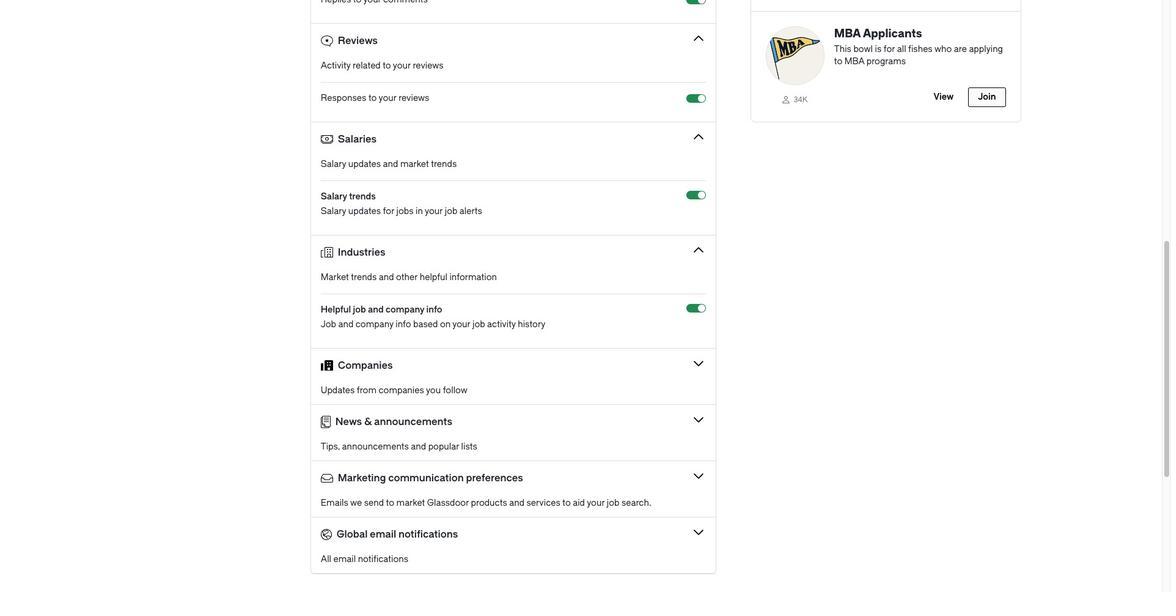 Task type: vqa. For each thing, say whether or not it's contained in the screenshot.
the H&H Logo
no



Task type: locate. For each thing, give the bounding box(es) containing it.
industries
[[338, 246, 386, 258]]

bowl
[[854, 44, 873, 54]]

0 vertical spatial info
[[427, 305, 443, 315]]

search.
[[622, 498, 652, 509]]

job
[[445, 206, 458, 217], [353, 305, 366, 315], [473, 320, 485, 330], [607, 498, 620, 509]]

job inside 'salary trends salary updates for jobs in your job alerts'
[[445, 206, 458, 217]]

reviews
[[338, 35, 378, 46]]

1 horizontal spatial email
[[370, 528, 396, 540]]

email right 'global'
[[370, 528, 396, 540]]

aid
[[573, 498, 585, 509]]

reviews
[[413, 61, 444, 71], [399, 93, 430, 104]]

helpful
[[420, 272, 448, 283]]

0 vertical spatial notifications
[[399, 528, 458, 540]]

global email notifications
[[337, 528, 458, 540]]

salary
[[321, 159, 346, 170], [321, 192, 347, 202], [321, 206, 346, 217]]

notifications
[[399, 528, 458, 540], [358, 554, 409, 565]]

2 vertical spatial salary
[[321, 206, 346, 217]]

0 vertical spatial updates
[[349, 159, 381, 170]]

glassdoor
[[427, 498, 469, 509]]

emails we send to market glassdoor products and services to aid your job search.
[[321, 498, 652, 509]]

applying
[[970, 44, 1004, 54]]

and left other
[[379, 272, 394, 283]]

notifications down glassdoor on the left of page
[[399, 528, 458, 540]]

salary for salary updates and market trends
[[321, 159, 346, 170]]

0 vertical spatial trends
[[431, 159, 457, 170]]

trends inside 'salary trends salary updates for jobs in your job alerts'
[[349, 192, 376, 202]]

and right job
[[339, 320, 354, 330]]

applicants
[[863, 27, 923, 40]]

0 horizontal spatial for
[[383, 206, 395, 217]]

info left based in the bottom left of the page
[[396, 320, 411, 330]]

fishes
[[909, 44, 933, 54]]

your inside helpful job and company info job and company info based on your job activity history
[[453, 320, 471, 330]]

1 vertical spatial for
[[383, 206, 395, 217]]

mba down bowl
[[845, 56, 865, 67]]

and
[[383, 159, 398, 170], [379, 272, 394, 283], [368, 305, 384, 315], [339, 320, 354, 330], [411, 442, 426, 452], [510, 498, 525, 509]]

and left popular in the left bottom of the page
[[411, 442, 426, 452]]

marketing
[[338, 472, 386, 484]]

who
[[935, 44, 953, 54]]

helpful
[[321, 305, 351, 315]]

market up 'salary trends salary updates for jobs in your job alerts'
[[401, 159, 429, 170]]

to right responses
[[369, 93, 377, 104]]

announcements
[[374, 416, 453, 427], [342, 442, 409, 452]]

and left services
[[510, 498, 525, 509]]

1 horizontal spatial for
[[884, 44, 896, 54]]

trends for salary trends salary updates for jobs in your job alerts
[[349, 192, 376, 202]]

activity
[[321, 61, 351, 71]]

mba
[[835, 27, 861, 40], [845, 56, 865, 67]]

your right 'on'
[[453, 320, 471, 330]]

your right related
[[393, 61, 411, 71]]

to
[[835, 56, 843, 67], [383, 61, 391, 71], [369, 93, 377, 104], [386, 498, 395, 509], [563, 498, 571, 509]]

company up companies
[[356, 320, 394, 330]]

updates
[[349, 159, 381, 170], [349, 206, 381, 217]]

and for updates
[[383, 159, 398, 170]]

1 horizontal spatial info
[[427, 305, 443, 315]]

salary updates and market trends
[[321, 159, 457, 170]]

your down activity related to your reviews
[[379, 93, 397, 104]]

email for global
[[370, 528, 396, 540]]

2 salary from the top
[[321, 192, 347, 202]]

1 vertical spatial salary
[[321, 192, 347, 202]]

1 salary from the top
[[321, 159, 346, 170]]

0 vertical spatial for
[[884, 44, 896, 54]]

alerts
[[460, 206, 482, 217]]

trends up 'salary trends salary updates for jobs in your job alerts'
[[431, 159, 457, 170]]

1 vertical spatial announcements
[[342, 442, 409, 452]]

34k link
[[766, 92, 825, 107]]

this
[[835, 44, 852, 54]]

1 vertical spatial email
[[334, 554, 356, 565]]

job left alerts
[[445, 206, 458, 217]]

all
[[898, 44, 907, 54]]

market down communication
[[397, 498, 425, 509]]

all email notifications
[[321, 554, 409, 565]]

0 horizontal spatial info
[[396, 320, 411, 330]]

for
[[884, 44, 896, 54], [383, 206, 395, 217]]

for left the jobs
[[383, 206, 395, 217]]

your
[[393, 61, 411, 71], [379, 93, 397, 104], [425, 206, 443, 217], [453, 320, 471, 330], [587, 498, 605, 509]]

and up 'salary trends salary updates for jobs in your job alerts'
[[383, 159, 398, 170]]

companies
[[338, 360, 393, 371]]

notifications for global email notifications
[[399, 528, 458, 540]]

helpful job and company info job and company info based on your job activity history
[[321, 305, 546, 330]]

1 vertical spatial trends
[[349, 192, 376, 202]]

mba up the this
[[835, 27, 861, 40]]

trends down industries at the top left
[[351, 272, 377, 283]]

email right all
[[334, 554, 356, 565]]

and right "helpful"
[[368, 305, 384, 315]]

company up based in the bottom left of the page
[[386, 305, 425, 315]]

announcements up tips, announcements and popular lists
[[374, 416, 453, 427]]

notifications down global email notifications
[[358, 554, 409, 565]]

announcements down &
[[342, 442, 409, 452]]

2 updates from the top
[[349, 206, 381, 217]]

for right is
[[884, 44, 896, 54]]

your right in
[[425, 206, 443, 217]]

info
[[427, 305, 443, 315], [396, 320, 411, 330]]

1 vertical spatial notifications
[[358, 554, 409, 565]]

follow
[[443, 386, 468, 396]]

activity
[[488, 320, 516, 330]]

company
[[386, 305, 425, 315], [356, 320, 394, 330]]

1 vertical spatial company
[[356, 320, 394, 330]]

2 vertical spatial trends
[[351, 272, 377, 283]]

send
[[364, 498, 384, 509]]

your inside 'salary trends salary updates for jobs in your job alerts'
[[425, 206, 443, 217]]

0 vertical spatial email
[[370, 528, 396, 540]]

market
[[401, 159, 429, 170], [397, 498, 425, 509]]

history
[[518, 320, 546, 330]]

to down the this
[[835, 56, 843, 67]]

1 vertical spatial updates
[[349, 206, 381, 217]]

is
[[876, 44, 882, 54]]

we
[[350, 498, 362, 509]]

email
[[370, 528, 396, 540], [334, 554, 356, 565]]

trends down salary updates and market trends
[[349, 192, 376, 202]]

info up based in the bottom left of the page
[[427, 305, 443, 315]]

salary trends salary updates for jobs in your job alerts
[[321, 192, 482, 217]]

to left aid
[[563, 498, 571, 509]]

0 vertical spatial salary
[[321, 159, 346, 170]]

updates left the jobs
[[349, 206, 381, 217]]

1 vertical spatial info
[[396, 320, 411, 330]]

updates down salaries at the top of the page
[[349, 159, 381, 170]]

trends
[[431, 159, 457, 170], [349, 192, 376, 202], [351, 272, 377, 283]]

0 horizontal spatial email
[[334, 554, 356, 565]]



Task type: describe. For each thing, give the bounding box(es) containing it.
tips,
[[321, 442, 340, 452]]

updates inside 'salary trends salary updates for jobs in your job alerts'
[[349, 206, 381, 217]]

&
[[365, 416, 372, 427]]

3 salary from the top
[[321, 206, 346, 217]]

preferences
[[466, 472, 524, 484]]

to right send
[[386, 498, 395, 509]]

responses to your reviews
[[321, 93, 430, 104]]

to right related
[[383, 61, 391, 71]]

global
[[337, 528, 368, 540]]

lists
[[462, 442, 478, 452]]

34k
[[794, 95, 808, 104]]

for inside the mba applicants this bowl is for all fishes who are applying to mba programs
[[884, 44, 896, 54]]

1 vertical spatial mba
[[845, 56, 865, 67]]

salary for salary trends salary updates for jobs in your job alerts
[[321, 192, 347, 202]]

on
[[440, 320, 451, 330]]

trends for market trends and other helpful information
[[351, 272, 377, 283]]

responses
[[321, 93, 367, 104]]

and for trends
[[379, 272, 394, 283]]

news
[[336, 416, 362, 427]]

0 vertical spatial announcements
[[374, 416, 453, 427]]

email for all
[[334, 554, 356, 565]]

information
[[450, 272, 497, 283]]

1 vertical spatial market
[[397, 498, 425, 509]]

1 vertical spatial reviews
[[399, 93, 430, 104]]

and for announcements
[[411, 442, 426, 452]]

your right aid
[[587, 498, 605, 509]]

0 vertical spatial company
[[386, 305, 425, 315]]

0 vertical spatial reviews
[[413, 61, 444, 71]]

other
[[396, 272, 418, 283]]

you
[[426, 386, 441, 396]]

notifications for all email notifications
[[358, 554, 409, 565]]

based
[[414, 320, 438, 330]]

in
[[416, 206, 423, 217]]

products
[[471, 498, 508, 509]]

popular
[[429, 442, 459, 452]]

marketing communication preferences
[[338, 472, 524, 484]]

job left search.
[[607, 498, 620, 509]]

job right "helpful"
[[353, 305, 366, 315]]

companies
[[379, 386, 424, 396]]

services
[[527, 498, 561, 509]]

programs
[[867, 56, 907, 67]]

to inside the mba applicants this bowl is for all fishes who are applying to mba programs
[[835, 56, 843, 67]]

from
[[357, 386, 377, 396]]

tips, announcements and popular lists
[[321, 442, 478, 452]]

all
[[321, 554, 332, 565]]

mba applicants this bowl is for all fishes who are applying to mba programs
[[835, 27, 1004, 67]]

market
[[321, 272, 349, 283]]

market trends and other helpful information
[[321, 272, 497, 283]]

job left activity
[[473, 320, 485, 330]]

for inside 'salary trends salary updates for jobs in your job alerts'
[[383, 206, 395, 217]]

0 vertical spatial market
[[401, 159, 429, 170]]

news & announcements
[[336, 416, 453, 427]]

updates
[[321, 386, 355, 396]]

activity related to your reviews
[[321, 61, 444, 71]]

image for bowl image
[[766, 26, 825, 85]]

communication
[[389, 472, 464, 484]]

emails
[[321, 498, 349, 509]]

updates from companies you follow
[[321, 386, 468, 396]]

0 vertical spatial mba
[[835, 27, 861, 40]]

jobs
[[397, 206, 414, 217]]

are
[[955, 44, 968, 54]]

1 updates from the top
[[349, 159, 381, 170]]

related
[[353, 61, 381, 71]]

salaries
[[338, 133, 377, 145]]

and for job
[[368, 305, 384, 315]]

job
[[321, 320, 336, 330]]



